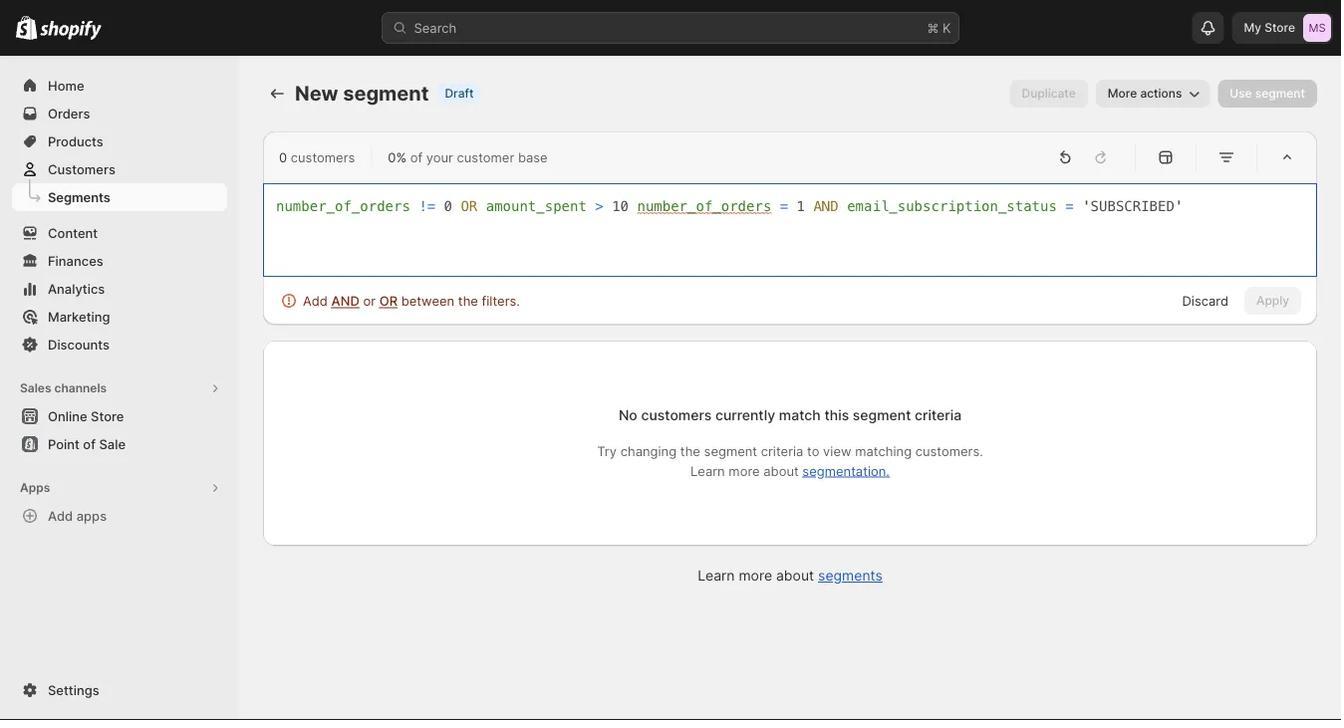 Task type: vqa. For each thing, say whether or not it's contained in the screenshot.
My
yes



Task type: locate. For each thing, give the bounding box(es) containing it.
the right changing
[[680, 443, 701, 459]]

add left apps
[[48, 508, 73, 524]]

of
[[410, 149, 423, 165], [83, 436, 96, 452]]

1 horizontal spatial the
[[680, 443, 701, 459]]

customers
[[291, 149, 355, 165], [641, 407, 712, 424]]

segments
[[48, 189, 111, 205]]

1 vertical spatial criteria
[[761, 443, 804, 459]]

0 vertical spatial customers
[[291, 149, 355, 165]]

0 horizontal spatial customers
[[291, 149, 355, 165]]

0 vertical spatial the
[[458, 293, 478, 308]]

1 horizontal spatial customers
[[641, 407, 712, 424]]

learn inside try changing the segment criteria to view matching customers. learn more about
[[691, 463, 725, 479]]

of inside button
[[83, 436, 96, 452]]

0 vertical spatial criteria
[[915, 407, 962, 424]]

add for add and or or between the filters.
[[303, 293, 328, 308]]

store up sale
[[91, 409, 124, 424]]

error alert
[[263, 277, 536, 325]]

add
[[303, 293, 328, 308], [48, 508, 73, 524]]

1 horizontal spatial of
[[410, 149, 423, 165]]

segments link
[[818, 568, 883, 584]]

store for my store
[[1265, 20, 1296, 35]]

customers.
[[916, 443, 983, 459]]

apps
[[76, 508, 107, 524]]

about
[[764, 463, 799, 479], [776, 568, 814, 584]]

1 vertical spatial the
[[680, 443, 701, 459]]

filters.
[[482, 293, 520, 308]]

about left segments
[[776, 568, 814, 584]]

store right my
[[1265, 20, 1296, 35]]

online store
[[48, 409, 124, 424]]

more left segments
[[739, 568, 772, 584]]

learn more about segments
[[698, 568, 883, 584]]

more
[[1108, 86, 1137, 101]]

0 horizontal spatial of
[[83, 436, 96, 452]]

the inside try changing the segment criteria to view matching customers. learn more about
[[680, 443, 701, 459]]

about inside try changing the segment criteria to view matching customers. learn more about
[[764, 463, 799, 479]]

more actions button
[[1096, 80, 1210, 108]]

content link
[[12, 219, 227, 247]]

0 vertical spatial add
[[303, 293, 328, 308]]

criteria inside try changing the segment criteria to view matching customers. learn more about
[[761, 443, 804, 459]]

customers for 0
[[291, 149, 355, 165]]

products link
[[12, 128, 227, 155]]

use segment button
[[1218, 80, 1317, 108]]

0 horizontal spatial store
[[91, 409, 124, 424]]

orders
[[48, 106, 90, 121]]

learn
[[691, 463, 725, 479], [698, 568, 735, 584]]

discounts
[[48, 337, 110, 352]]

1 vertical spatial learn
[[698, 568, 735, 584]]

matching
[[855, 443, 912, 459]]

0 vertical spatial store
[[1265, 20, 1296, 35]]

try
[[597, 443, 617, 459]]

0 vertical spatial about
[[764, 463, 799, 479]]

0 horizontal spatial add
[[48, 508, 73, 524]]

duplicate button
[[1010, 80, 1088, 108]]

the
[[458, 293, 478, 308], [680, 443, 701, 459]]

1 horizontal spatial criteria
[[915, 407, 962, 424]]

add left 'and'
[[303, 293, 328, 308]]

online store button
[[0, 403, 239, 431]]

add inside error alert
[[303, 293, 328, 308]]

customers right 0
[[291, 149, 355, 165]]

segment up the matching
[[853, 407, 911, 424]]

store inside button
[[91, 409, 124, 424]]

try changing the segment criteria to view matching customers. learn more about
[[597, 443, 983, 479]]

shopify image
[[16, 16, 37, 40], [40, 20, 102, 40]]

discard
[[1182, 293, 1229, 308]]

of for sale
[[83, 436, 96, 452]]

0 vertical spatial more
[[729, 463, 760, 479]]

segmentation. link
[[803, 463, 890, 479]]

between
[[401, 293, 455, 308]]

0% of your customer base
[[388, 149, 548, 165]]

more inside try changing the segment criteria to view matching customers. learn more about
[[729, 463, 760, 479]]

segment
[[343, 81, 429, 106], [1255, 86, 1305, 101], [853, 407, 911, 424], [704, 443, 757, 459]]

1 vertical spatial of
[[83, 436, 96, 452]]

point of sale
[[48, 436, 126, 452]]

1 vertical spatial add
[[48, 508, 73, 524]]

online
[[48, 409, 87, 424]]

search
[[414, 20, 457, 35]]

0 vertical spatial of
[[410, 149, 423, 165]]

add for add apps
[[48, 508, 73, 524]]

0 vertical spatial learn
[[691, 463, 725, 479]]

criteria
[[915, 407, 962, 424], [761, 443, 804, 459]]

discounts link
[[12, 331, 227, 359]]

about down no customers currently match this segment criteria
[[764, 463, 799, 479]]

discard button
[[1170, 287, 1241, 315]]

my store
[[1244, 20, 1296, 35]]

no customers currently match this segment criteria
[[619, 407, 962, 424]]

⌘
[[927, 20, 939, 35]]

products
[[48, 134, 103, 149]]

customers link
[[12, 155, 227, 183]]

add apps
[[48, 508, 107, 524]]

1 vertical spatial store
[[91, 409, 124, 424]]

of for your
[[410, 149, 423, 165]]

segments
[[818, 568, 883, 584]]

add inside "button"
[[48, 508, 73, 524]]

1 horizontal spatial add
[[303, 293, 328, 308]]

1 vertical spatial customers
[[641, 407, 712, 424]]

criteria left to
[[761, 443, 804, 459]]

customer
[[457, 149, 514, 165]]

my
[[1244, 20, 1262, 35]]

1 horizontal spatial store
[[1265, 20, 1296, 35]]

more down currently
[[729, 463, 760, 479]]

segment down currently
[[704, 443, 757, 459]]

home
[[48, 78, 84, 93]]

of left sale
[[83, 436, 96, 452]]

more actions
[[1108, 86, 1182, 101]]

the inside error alert
[[458, 293, 478, 308]]

analytics link
[[12, 275, 227, 303]]

of right 0%
[[410, 149, 423, 165]]

actions
[[1140, 86, 1182, 101]]

finances link
[[12, 247, 227, 275]]

my store image
[[1303, 14, 1331, 42]]

the left filters.
[[458, 293, 478, 308]]

Editor field
[[276, 196, 1304, 264]]

segment right use
[[1255, 86, 1305, 101]]

0 horizontal spatial the
[[458, 293, 478, 308]]

store
[[1265, 20, 1296, 35], [91, 409, 124, 424]]

more
[[729, 463, 760, 479], [739, 568, 772, 584]]

0 horizontal spatial criteria
[[761, 443, 804, 459]]

criteria up customers.
[[915, 407, 962, 424]]

base
[[518, 149, 548, 165]]

new segment
[[295, 81, 429, 106]]

customers up changing
[[641, 407, 712, 424]]

1 vertical spatial about
[[776, 568, 814, 584]]



Task type: describe. For each thing, give the bounding box(es) containing it.
use
[[1230, 86, 1252, 101]]

apps button
[[12, 474, 227, 502]]

no
[[619, 407, 638, 424]]

and
[[331, 293, 360, 308]]

segmentation.
[[803, 463, 890, 479]]

marketing
[[48, 309, 110, 324]]

0 customers
[[279, 149, 355, 165]]

use segment
[[1230, 86, 1305, 101]]

channels
[[54, 381, 107, 396]]

⌘ k
[[927, 20, 951, 35]]

segment inside button
[[1255, 86, 1305, 101]]

1 horizontal spatial shopify image
[[40, 20, 102, 40]]

add and or or between the filters.
[[303, 293, 520, 308]]

0 horizontal spatial shopify image
[[16, 16, 37, 40]]

sales
[[20, 381, 51, 396]]

content
[[48, 225, 98, 241]]

sales channels
[[20, 381, 107, 396]]

and button
[[331, 291, 360, 311]]

duplicate
[[1022, 86, 1076, 101]]

apply button
[[1245, 287, 1302, 315]]

currently
[[716, 407, 775, 424]]

or
[[363, 293, 376, 308]]

point
[[48, 436, 80, 452]]

match
[[779, 407, 821, 424]]

analytics
[[48, 281, 105, 296]]

online store link
[[12, 403, 227, 431]]

changing
[[621, 443, 677, 459]]

apps
[[20, 481, 50, 495]]

home link
[[12, 72, 227, 100]]

segment inside try changing the segment criteria to view matching customers. learn more about
[[704, 443, 757, 459]]

or button
[[379, 291, 398, 311]]

k
[[943, 20, 951, 35]]

settings link
[[12, 677, 227, 705]]

draft
[[445, 86, 474, 101]]

add apps button
[[12, 502, 227, 530]]

or
[[379, 293, 398, 308]]

your
[[426, 149, 453, 165]]

to
[[807, 443, 820, 459]]

customers for no
[[641, 407, 712, 424]]

redo image
[[1091, 147, 1111, 167]]

apply
[[1257, 293, 1290, 308]]

store for online store
[[91, 409, 124, 424]]

new
[[295, 81, 338, 106]]

To create a segment, choose a template or apply a filter. text field
[[276, 196, 1304, 264]]

point of sale button
[[0, 431, 239, 458]]

view
[[823, 443, 852, 459]]

this
[[825, 407, 849, 424]]

point of sale link
[[12, 431, 227, 458]]

finances
[[48, 253, 103, 269]]

sale
[[99, 436, 126, 452]]

sales channels button
[[12, 375, 227, 403]]

marketing link
[[12, 303, 227, 331]]

0%
[[388, 149, 407, 165]]

customers
[[48, 161, 116, 177]]

1 vertical spatial more
[[739, 568, 772, 584]]

orders link
[[12, 100, 227, 128]]

segment up 0%
[[343, 81, 429, 106]]

segments link
[[12, 183, 227, 211]]

settings
[[48, 683, 99, 698]]

0
[[279, 149, 287, 165]]



